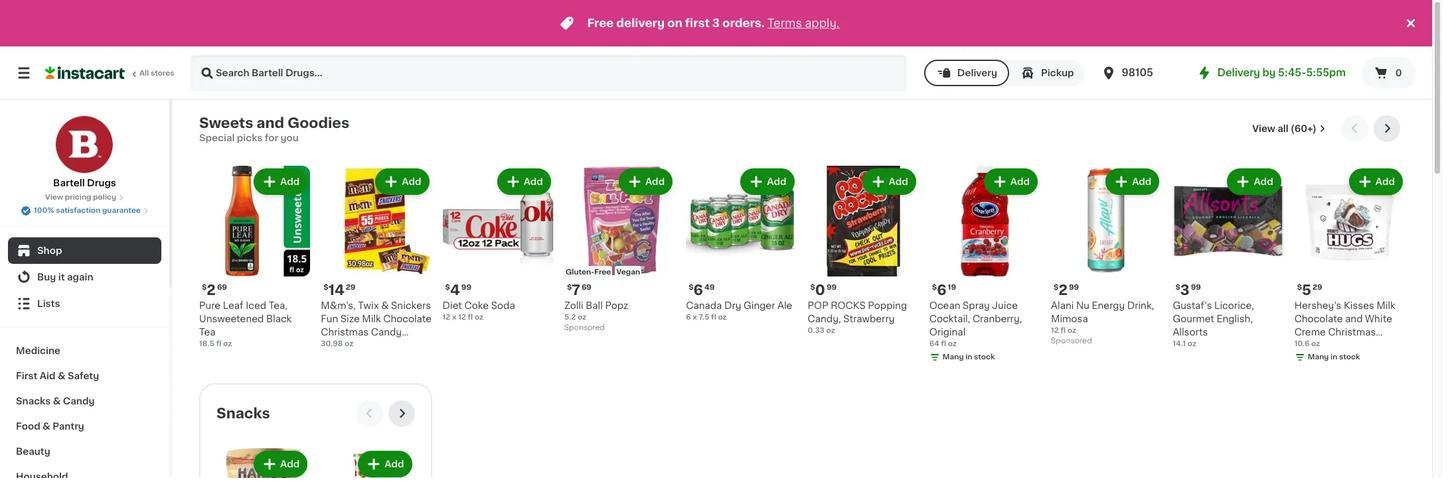 Task type: locate. For each thing, give the bounding box(es) containing it.
many down 10.6 oz
[[1308, 354, 1329, 361]]

delivery inside 'link'
[[1218, 68, 1260, 78]]

1 christmas from the left
[[321, 328, 369, 338]]

69 inside the '$ 7 69'
[[582, 284, 592, 292]]

1 horizontal spatial 2
[[1059, 284, 1068, 298]]

99 inside $ 0 99
[[827, 284, 837, 292]]

creme
[[1295, 328, 1326, 338]]

1 vertical spatial and
[[1346, 315, 1363, 324]]

99 inside the $ 2 99
[[1069, 284, 1079, 292]]

ale
[[778, 302, 793, 311]]

candy down safety
[[63, 397, 95, 406]]

99 up gustaf's
[[1191, 284, 1201, 292]]

oz down original
[[948, 341, 957, 348]]

oz down mimosa
[[1068, 328, 1076, 335]]

free
[[587, 18, 614, 29], [594, 269, 611, 276]]

0 horizontal spatial 6
[[686, 314, 691, 322]]

1 in from the left
[[966, 354, 973, 361]]

free left vegan
[[594, 269, 611, 276]]

99 up pop
[[827, 284, 837, 292]]

10 $ from the left
[[1297, 284, 1302, 292]]

policy
[[93, 194, 116, 201]]

gustaf's licorice, gourmet english, allsorts 14.1 oz
[[1173, 302, 1254, 348]]

stock
[[974, 354, 995, 361], [1339, 354, 1360, 361]]

1 horizontal spatial many in stock
[[1308, 354, 1360, 361]]

in down hershey's kisses milk chocolate and white creme christmas candy
[[1331, 354, 1338, 361]]

1 horizontal spatial 6
[[694, 284, 703, 298]]

and inside 'sweets and goodies special picks for you'
[[257, 116, 284, 130]]

delivery for delivery
[[958, 68, 997, 78]]

29 right 5
[[1313, 284, 1323, 292]]

oz down 'candy,'
[[826, 328, 835, 335]]

$ 4 99
[[445, 284, 472, 298]]

gustaf's
[[1173, 302, 1212, 311]]

0 horizontal spatial snacks
[[16, 397, 51, 406]]

fl right the 18.5 at the bottom left of page
[[216, 341, 221, 348]]

1 horizontal spatial chocolate
[[1295, 315, 1343, 324]]

$ inside the $ 14 29
[[324, 284, 328, 292]]

gluten-
[[566, 269, 595, 276]]

1 many from the left
[[943, 354, 964, 361]]

6
[[937, 284, 947, 298], [694, 284, 703, 298], [686, 314, 691, 322]]

$ 14 29
[[324, 284, 356, 298]]

0 horizontal spatial 69
[[217, 284, 227, 292]]

free left delivery
[[587, 18, 614, 29]]

view inside popup button
[[1253, 124, 1276, 133]]

fl right '7.5'
[[711, 314, 716, 322]]

delivery inside button
[[958, 68, 997, 78]]

0 vertical spatial 3
[[712, 18, 720, 29]]

1 x from the left
[[452, 314, 457, 322]]

1 vertical spatial milk
[[362, 315, 381, 324]]

& right food
[[43, 422, 50, 432]]

1 horizontal spatial 12
[[458, 314, 466, 322]]

english,
[[1217, 315, 1253, 324]]

by
[[1263, 68, 1276, 78]]

6 left 19
[[937, 284, 947, 298]]

6 $ from the left
[[932, 284, 937, 292]]

bulk
[[378, 342, 398, 351]]

1 horizontal spatial many
[[1308, 354, 1329, 361]]

69 up leaf
[[217, 284, 227, 292]]

6 left 49
[[694, 284, 703, 298]]

sponsored badge image down the 5.2
[[564, 325, 605, 332]]

69 inside $ 2 69
[[217, 284, 227, 292]]

fl
[[468, 314, 473, 322], [711, 314, 716, 322], [1061, 328, 1066, 335], [216, 341, 221, 348], [941, 341, 946, 348]]

$ for $ 5 29
[[1297, 284, 1302, 292]]

$ 2 69
[[202, 284, 227, 298]]

6 left '7.5'
[[686, 314, 691, 322]]

1 horizontal spatial 69
[[582, 284, 592, 292]]

gluten-free vegan
[[566, 269, 640, 276]]

1 horizontal spatial 0
[[1396, 68, 1402, 78]]

view for view all (60+)
[[1253, 124, 1276, 133]]

0.33
[[808, 328, 825, 335]]

2 $ from the left
[[324, 284, 328, 292]]

1 $ from the left
[[202, 284, 207, 292]]

3 $ from the left
[[445, 284, 450, 292]]

tea,
[[269, 302, 288, 311]]

&
[[381, 302, 389, 311], [58, 372, 65, 381], [53, 397, 61, 406], [43, 422, 50, 432]]

christmas down kisses
[[1329, 328, 1376, 338]]

candy up bulk
[[371, 328, 402, 338]]

1 horizontal spatial christmas
[[1329, 328, 1376, 338]]

0 horizontal spatial view
[[45, 194, 63, 201]]

and
[[257, 116, 284, 130], [1346, 315, 1363, 324]]

buy it again link
[[8, 264, 161, 291]]

3 99 from the left
[[1069, 284, 1079, 292]]

12 for 2
[[1051, 328, 1059, 335]]

view left all
[[1253, 124, 1276, 133]]

sponsored badge image
[[564, 325, 605, 332], [1051, 338, 1091, 346]]

ball
[[586, 302, 603, 311]]

view for view pricing policy
[[45, 194, 63, 201]]

popz
[[605, 302, 629, 311]]

5:55pm
[[1307, 68, 1346, 78]]

fl inside the pure leaf iced tea, unsweetened black tea 18.5 fl oz
[[216, 341, 221, 348]]

hershey's kisses milk chocolate and white creme christmas candy
[[1295, 302, 1396, 351]]

0 vertical spatial free
[[587, 18, 614, 29]]

1 29 from the left
[[346, 284, 356, 292]]

0 inside product group
[[815, 284, 825, 298]]

terms apply. link
[[768, 18, 840, 29]]

29 inside the $ 14 29
[[346, 284, 356, 292]]

$ up diet
[[445, 284, 450, 292]]

drugs
[[87, 179, 116, 188]]

3
[[712, 18, 720, 29], [1181, 284, 1190, 298]]

$ for $ 2 69
[[202, 284, 207, 292]]

oz inside diet coke soda 12 x 12 fl oz
[[475, 314, 483, 322]]

0 button
[[1362, 57, 1417, 89]]

2 for pure
[[207, 284, 216, 298]]

lists
[[37, 300, 60, 309]]

licorice,
[[1215, 302, 1254, 311]]

1 stock from the left
[[974, 354, 995, 361]]

5 $ from the left
[[811, 284, 815, 292]]

100%
[[34, 207, 54, 215]]

$ inside $ 0 99
[[811, 284, 815, 292]]

1 many in stock from the left
[[943, 354, 995, 361]]

1 horizontal spatial milk
[[1377, 302, 1396, 311]]

2
[[207, 284, 216, 298], [1059, 284, 1068, 298]]

2 in from the left
[[1331, 354, 1338, 361]]

2 29 from the left
[[1313, 284, 1323, 292]]

mimosa
[[1051, 315, 1088, 324]]

m&m's,
[[321, 302, 356, 311]]

assortment
[[321, 342, 376, 351]]

1 horizontal spatial x
[[693, 314, 697, 322]]

0 horizontal spatial christmas
[[321, 328, 369, 338]]

view up the 100%
[[45, 194, 63, 201]]

0 horizontal spatial many in stock
[[943, 354, 995, 361]]

chocolate down hershey's on the bottom of the page
[[1295, 315, 1343, 324]]

$ up hershey's on the bottom of the page
[[1297, 284, 1302, 292]]

1 vertical spatial sponsored badge image
[[1051, 338, 1091, 346]]

fl inside diet coke soda 12 x 12 fl oz
[[468, 314, 473, 322]]

0 horizontal spatial in
[[966, 354, 973, 361]]

0 horizontal spatial sponsored badge image
[[564, 325, 605, 332]]

0 vertical spatial view
[[1253, 124, 1276, 133]]

limited time offer region
[[0, 0, 1403, 46]]

1 horizontal spatial view
[[1253, 124, 1276, 133]]

buy
[[37, 273, 56, 282]]

0 horizontal spatial 0
[[815, 284, 825, 298]]

$ inside $ 6 19
[[932, 284, 937, 292]]

chocolate
[[383, 315, 432, 324], [1295, 315, 1343, 324]]

99 up the nu
[[1069, 284, 1079, 292]]

29 for 5
[[1313, 284, 1323, 292]]

in down original
[[966, 354, 973, 361]]

0 horizontal spatial and
[[257, 116, 284, 130]]

sponsored badge image for 7
[[564, 325, 605, 332]]

instacart logo image
[[45, 65, 125, 81]]

2 stock from the left
[[1339, 354, 1360, 361]]

$ down "gluten-"
[[567, 284, 572, 292]]

10.6 oz
[[1295, 341, 1320, 348]]

2 chocolate from the left
[[1295, 315, 1343, 324]]

69 right 7
[[582, 284, 592, 292]]

& right twix
[[381, 302, 389, 311]]

oz inside zolli ball popz 5.2 oz
[[578, 314, 587, 322]]

free inside item carousel region
[[594, 269, 611, 276]]

$ up pop
[[811, 284, 815, 292]]

all stores link
[[45, 54, 175, 92]]

in
[[966, 354, 973, 361], [1331, 354, 1338, 361]]

oz down coke
[[475, 314, 483, 322]]

many in stock for 6
[[943, 354, 995, 361]]

buy it again
[[37, 273, 93, 282]]

12 inside alani nu energy drink, mimosa 12 fl oz
[[1051, 328, 1059, 335]]

1 horizontal spatial 3
[[1181, 284, 1190, 298]]

2 horizontal spatial 6
[[937, 284, 947, 298]]

2 horizontal spatial 12
[[1051, 328, 1059, 335]]

black
[[266, 315, 292, 324]]

product group containing 7
[[564, 166, 676, 336]]

pure
[[199, 302, 221, 311]]

$ left 49
[[689, 284, 694, 292]]

many down original
[[943, 354, 964, 361]]

milk
[[1377, 302, 1396, 311], [362, 315, 381, 324]]

0 vertical spatial snacks
[[16, 397, 51, 406]]

2 many in stock from the left
[[1308, 354, 1360, 361]]

$ for $ 2 99
[[1054, 284, 1059, 292]]

oz inside ocean spray juice cocktail, cranberry, original 64 fl oz
[[948, 341, 957, 348]]

for
[[265, 133, 278, 143]]

8 $ from the left
[[1176, 284, 1181, 292]]

chocolate inside hershey's kisses milk chocolate and white creme christmas candy
[[1295, 315, 1343, 324]]

0 horizontal spatial chocolate
[[383, 315, 432, 324]]

$ inside the $ 2 99
[[1054, 284, 1059, 292]]

1 vertical spatial snacks
[[216, 407, 270, 421]]

1 69 from the left
[[217, 284, 227, 292]]

milk down twix
[[362, 315, 381, 324]]

4 $ from the left
[[567, 284, 572, 292]]

$ inside "$ 4 99"
[[445, 284, 450, 292]]

$ up gustaf's
[[1176, 284, 1181, 292]]

9 $ from the left
[[689, 284, 694, 292]]

$ left 19
[[932, 284, 937, 292]]

99
[[461, 284, 472, 292], [827, 284, 837, 292], [1069, 284, 1079, 292], [1191, 284, 1201, 292]]

christmas up assortment
[[321, 328, 369, 338]]

view pricing policy
[[45, 194, 116, 201]]

99 for 3
[[1191, 284, 1201, 292]]

0 horizontal spatial 2
[[207, 284, 216, 298]]

99 inside "$ 4 99"
[[461, 284, 472, 292]]

None search field
[[190, 54, 907, 92]]

1 horizontal spatial delivery
[[1218, 68, 1260, 78]]

ginger
[[744, 302, 775, 311]]

0 horizontal spatial 3
[[712, 18, 720, 29]]

29 right the 14
[[346, 284, 356, 292]]

add button
[[255, 170, 306, 194], [377, 170, 428, 194], [499, 170, 550, 194], [620, 170, 672, 194], [742, 170, 793, 194], [864, 170, 915, 194], [985, 170, 1037, 194], [1107, 170, 1158, 194], [1229, 170, 1280, 194], [1351, 170, 1402, 194], [255, 453, 306, 477], [360, 453, 411, 477]]

1 horizontal spatial stock
[[1339, 354, 1360, 361]]

many in stock down original
[[943, 354, 995, 361]]

oz down creme
[[1312, 341, 1320, 348]]

0 horizontal spatial many
[[943, 354, 964, 361]]

7 $ from the left
[[1054, 284, 1059, 292]]

in inside product group
[[1331, 354, 1338, 361]]

0 horizontal spatial stock
[[974, 354, 995, 361]]

1 vertical spatial view
[[45, 194, 63, 201]]

$ inside the '$ 7 69'
[[567, 284, 572, 292]]

oz down dry
[[718, 314, 727, 322]]

1 vertical spatial 3
[[1181, 284, 1190, 298]]

medicine
[[16, 347, 60, 356]]

0 horizontal spatial x
[[452, 314, 457, 322]]

0 vertical spatial sponsored badge image
[[564, 325, 605, 332]]

fl right 64
[[941, 341, 946, 348]]

$ up alani
[[1054, 284, 1059, 292]]

98105
[[1122, 68, 1154, 78]]

service type group
[[924, 60, 1085, 86]]

first aid & safety
[[16, 372, 99, 381]]

$ inside $ 6 49
[[689, 284, 694, 292]]

many for 5
[[1308, 354, 1329, 361]]

3 up gustaf's
[[1181, 284, 1190, 298]]

and up for
[[257, 116, 284, 130]]

1 horizontal spatial and
[[1346, 315, 1363, 324]]

29 inside '$ 5 29'
[[1313, 284, 1323, 292]]

99 right 4
[[461, 284, 472, 292]]

stock inside product group
[[1339, 354, 1360, 361]]

1 horizontal spatial sponsored badge image
[[1051, 338, 1091, 346]]

fl down coke
[[468, 314, 473, 322]]

99 inside $ 3 99
[[1191, 284, 1201, 292]]

$ 5 29
[[1297, 284, 1323, 298]]

$ inside '$ 5 29'
[[1297, 284, 1302, 292]]

$ inside $ 2 69
[[202, 284, 207, 292]]

milk up white
[[1377, 302, 1396, 311]]

0 horizontal spatial 29
[[346, 284, 356, 292]]

oz right the 18.5 at the bottom left of page
[[223, 341, 232, 348]]

sponsored badge image inside product group
[[564, 325, 605, 332]]

fl down mimosa
[[1061, 328, 1066, 335]]

$ up m&m's,
[[324, 284, 328, 292]]

snacks for snacks
[[216, 407, 270, 421]]

0 vertical spatial 0
[[1396, 68, 1402, 78]]

3 right first
[[712, 18, 720, 29]]

$ 3 99
[[1176, 284, 1201, 298]]

candy down creme
[[1295, 342, 1326, 351]]

$ inside $ 3 99
[[1176, 284, 1181, 292]]

2 99 from the left
[[827, 284, 837, 292]]

stock for 5
[[1339, 354, 1360, 361]]

4 99 from the left
[[1191, 284, 1201, 292]]

add
[[280, 177, 300, 187], [402, 177, 421, 187], [524, 177, 543, 187], [645, 177, 665, 187], [767, 177, 787, 187], [889, 177, 908, 187], [1011, 177, 1030, 187], [1132, 177, 1152, 187], [1254, 177, 1274, 187], [1376, 177, 1395, 187], [280, 460, 300, 470], [385, 460, 404, 470]]

18.5
[[199, 341, 215, 348]]

product group
[[199, 166, 310, 350], [321, 166, 432, 351], [443, 166, 554, 324], [564, 166, 676, 336], [686, 166, 797, 324], [808, 166, 919, 337], [930, 166, 1041, 366], [1051, 166, 1162, 349], [1173, 166, 1284, 350], [1295, 166, 1406, 366], [216, 449, 310, 479], [321, 449, 415, 479]]

0 horizontal spatial delivery
[[958, 68, 997, 78]]

2 up alani
[[1059, 284, 1068, 298]]

1 horizontal spatial snacks
[[216, 407, 270, 421]]

5
[[1302, 284, 1312, 298]]

milk inside hershey's kisses milk chocolate and white creme christmas candy
[[1377, 302, 1396, 311]]

oz inside the pure leaf iced tea, unsweetened black tea 18.5 fl oz
[[223, 341, 232, 348]]

x down diet
[[452, 314, 457, 322]]

2 2 from the left
[[1059, 284, 1068, 298]]

Search field
[[191, 56, 906, 90]]

5:45-
[[1278, 68, 1307, 78]]

many in stock down 10.6 oz
[[1308, 354, 1360, 361]]

1 horizontal spatial 29
[[1313, 284, 1323, 292]]

energy
[[1092, 302, 1125, 311]]

1 horizontal spatial in
[[1331, 354, 1338, 361]]

snacks
[[16, 397, 51, 406], [216, 407, 270, 421]]

stock for 6
[[974, 354, 995, 361]]

view pricing policy link
[[45, 193, 124, 203]]

milk inside m&m's, twix & snickers fun size milk chocolate christmas candy assortment bulk candy
[[362, 315, 381, 324]]

sponsored badge image down mimosa
[[1051, 338, 1091, 346]]

$ up pure
[[202, 284, 207, 292]]

0 horizontal spatial milk
[[362, 315, 381, 324]]

beauty
[[16, 448, 50, 457]]

christmas inside hershey's kisses milk chocolate and white creme christmas candy
[[1329, 328, 1376, 338]]

2 many from the left
[[1308, 354, 1329, 361]]

2 x from the left
[[693, 314, 697, 322]]

1 chocolate from the left
[[383, 315, 432, 324]]

stock down hershey's kisses milk chocolate and white creme christmas candy
[[1339, 354, 1360, 361]]

30.98
[[321, 341, 343, 348]]

7.5
[[699, 314, 710, 322]]

1 vertical spatial free
[[594, 269, 611, 276]]

delivery
[[617, 18, 665, 29]]

first
[[685, 18, 710, 29]]

and down kisses
[[1346, 315, 1363, 324]]

chocolate down snickers
[[383, 315, 432, 324]]

2 69 from the left
[[582, 284, 592, 292]]

14.1
[[1173, 341, 1186, 348]]

2 christmas from the left
[[1329, 328, 1376, 338]]

0 vertical spatial milk
[[1377, 302, 1396, 311]]

1 2 from the left
[[207, 284, 216, 298]]

x left '7.5'
[[693, 314, 697, 322]]

oz down allsorts
[[1188, 341, 1197, 348]]

1 99 from the left
[[461, 284, 472, 292]]

2 up pure
[[207, 284, 216, 298]]

oz right the 5.2
[[578, 314, 587, 322]]

0 vertical spatial and
[[257, 116, 284, 130]]

x inside diet coke soda 12 x 12 fl oz
[[452, 314, 457, 322]]

stock down ocean spray juice cocktail, cranberry, original 64 fl oz
[[974, 354, 995, 361]]

1 vertical spatial 0
[[815, 284, 825, 298]]

$ for $ 7 69
[[567, 284, 572, 292]]

99 for 2
[[1069, 284, 1079, 292]]



Task type: vqa. For each thing, say whether or not it's contained in the screenshot.
2 corresponding to Alani
yes



Task type: describe. For each thing, give the bounding box(es) containing it.
food & pantry link
[[8, 414, 161, 440]]

all
[[1278, 124, 1289, 133]]

diet coke soda 12 x 12 fl oz
[[443, 302, 515, 322]]

& down "first aid & safety"
[[53, 397, 61, 406]]

6 for canada dry ginger ale
[[694, 284, 703, 298]]

pickup button
[[1009, 60, 1085, 86]]

satisfaction
[[56, 207, 100, 215]]

product group containing 0
[[808, 166, 919, 337]]

pure leaf iced tea, unsweetened black tea 18.5 fl oz
[[199, 302, 292, 348]]

snacks & candy link
[[8, 389, 161, 414]]

delivery by 5:45-5:55pm link
[[1196, 65, 1346, 81]]

pop rocks popping candy, strawberry 0.33 oz
[[808, 302, 907, 335]]

$ for $ 4 99
[[445, 284, 450, 292]]

free inside "limited time offer" region
[[587, 18, 614, 29]]

6 for ocean spray juice cocktail, cranberry, original
[[937, 284, 947, 298]]

0 inside "button"
[[1396, 68, 1402, 78]]

$ for $ 3 99
[[1176, 284, 1181, 292]]

zolli ball popz 5.2 oz
[[564, 302, 629, 322]]

strawberry
[[844, 315, 895, 324]]

sponsored badge image for 2
[[1051, 338, 1091, 346]]

oz inside 'canada dry ginger ale 6 x 7.5 fl oz'
[[718, 314, 727, 322]]

delivery for delivery by 5:45-5:55pm
[[1218, 68, 1260, 78]]

guarantee
[[102, 207, 141, 215]]

vegan
[[617, 269, 640, 276]]

view all (60+)
[[1253, 124, 1317, 133]]

64
[[930, 341, 940, 348]]

98105 button
[[1101, 54, 1180, 92]]

alani
[[1051, 302, 1074, 311]]

product group containing 3
[[1173, 166, 1284, 350]]

$ 6 19
[[932, 284, 956, 298]]

delivery by 5:45-5:55pm
[[1218, 68, 1346, 78]]

twix
[[358, 302, 379, 311]]

product group containing 5
[[1295, 166, 1406, 366]]

fun
[[321, 315, 338, 324]]

99 for 4
[[461, 284, 472, 292]]

snacks & candy
[[16, 397, 95, 406]]

in for 6
[[966, 354, 973, 361]]

m&m's, twix & snickers fun size milk chocolate christmas candy assortment bulk candy
[[321, 302, 432, 351]]

gourmet
[[1173, 315, 1215, 324]]

69 for 2
[[217, 284, 227, 292]]

7
[[572, 284, 580, 298]]

zolli
[[564, 302, 584, 311]]

product group containing 4
[[443, 166, 554, 324]]

69 for 7
[[582, 284, 592, 292]]

29 for 14
[[346, 284, 356, 292]]

on
[[667, 18, 683, 29]]

in for 5
[[1331, 354, 1338, 361]]

canada dry ginger ale 6 x 7.5 fl oz
[[686, 302, 793, 322]]

item carousel region
[[199, 116, 1406, 373]]

ocean
[[930, 302, 961, 311]]

coke
[[465, 302, 489, 311]]

popping
[[868, 302, 907, 311]]

beauty link
[[8, 440, 161, 465]]

snacks for snacks & candy
[[16, 397, 51, 406]]

0 horizontal spatial 12
[[443, 314, 450, 322]]

goodies
[[288, 116, 349, 130]]

pickup
[[1041, 68, 1074, 78]]

sweets
[[199, 116, 253, 130]]

fl inside 'canada dry ginger ale 6 x 7.5 fl oz'
[[711, 314, 716, 322]]

soda
[[491, 302, 515, 311]]

pricing
[[65, 194, 91, 201]]

diet
[[443, 302, 462, 311]]

oz right 30.98
[[345, 341, 353, 348]]

again
[[67, 273, 93, 282]]

and inside hershey's kisses milk chocolate and white creme christmas candy
[[1346, 315, 1363, 324]]

leaf
[[223, 302, 243, 311]]

first
[[16, 372, 37, 381]]

unsweetened
[[199, 315, 264, 324]]

$ 6 49
[[689, 284, 715, 298]]

spray
[[963, 302, 990, 311]]

snickers
[[391, 302, 431, 311]]

& right the aid
[[58, 372, 65, 381]]

christmas inside m&m's, twix & snickers fun size milk chocolate christmas candy assortment bulk candy
[[321, 328, 369, 338]]

5.2
[[564, 314, 576, 322]]

picks
[[237, 133, 263, 143]]

bartell drugs logo image
[[55, 116, 114, 174]]

you
[[281, 133, 299, 143]]

100% satisfaction guarantee button
[[21, 203, 149, 216]]

fl inside ocean spray juice cocktail, cranberry, original 64 fl oz
[[941, 341, 946, 348]]

cranberry,
[[973, 315, 1022, 324]]

nu
[[1077, 302, 1090, 311]]

oz inside pop rocks popping candy, strawberry 0.33 oz
[[826, 328, 835, 335]]

& inside m&m's, twix & snickers fun size milk chocolate christmas candy assortment bulk candy
[[381, 302, 389, 311]]

many for 6
[[943, 354, 964, 361]]

$ for $ 6 49
[[689, 284, 694, 292]]

chocolate inside m&m's, twix & snickers fun size milk chocolate christmas candy assortment bulk candy
[[383, 315, 432, 324]]

tea
[[199, 328, 216, 338]]

oz inside gustaf's licorice, gourmet english, allsorts 14.1 oz
[[1188, 341, 1197, 348]]

2 for alani
[[1059, 284, 1068, 298]]

pop
[[808, 302, 829, 311]]

99 for 0
[[827, 284, 837, 292]]

14
[[328, 284, 345, 298]]

x inside 'canada dry ginger ale 6 x 7.5 fl oz'
[[693, 314, 697, 322]]

free delivery on first 3 orders. terms apply.
[[587, 18, 840, 29]]

(60+)
[[1291, 124, 1317, 133]]

pantry
[[53, 422, 84, 432]]

kisses
[[1344, 302, 1375, 311]]

3 inside "limited time offer" region
[[712, 18, 720, 29]]

oz inside alani nu energy drink, mimosa 12 fl oz
[[1068, 328, 1076, 335]]

hershey's
[[1295, 302, 1342, 311]]

food
[[16, 422, 40, 432]]

candy inside hershey's kisses milk chocolate and white creme christmas candy
[[1295, 342, 1326, 351]]

$ for $ 6 19
[[932, 284, 937, 292]]

19
[[948, 284, 956, 292]]

$ for $ 14 29
[[324, 284, 328, 292]]

fl inside alani nu energy drink, mimosa 12 fl oz
[[1061, 328, 1066, 335]]

juice
[[992, 302, 1018, 311]]

3 inside item carousel region
[[1181, 284, 1190, 298]]

sweets and goodies special picks for you
[[199, 116, 349, 143]]

many in stock for 5
[[1308, 354, 1360, 361]]

view all (60+) button
[[1247, 116, 1332, 142]]

white
[[1365, 315, 1393, 324]]

allsorts
[[1173, 328, 1208, 338]]

12 for 4
[[458, 314, 466, 322]]

first aid & safety link
[[8, 364, 161, 389]]

shop link
[[8, 238, 161, 264]]

delivery button
[[924, 60, 1009, 86]]

candy right bulk
[[401, 342, 431, 351]]

product group containing 14
[[321, 166, 432, 351]]

safety
[[68, 372, 99, 381]]

canada
[[686, 302, 722, 311]]

rocks
[[831, 302, 866, 311]]

$ for $ 0 99
[[811, 284, 815, 292]]

6 inside 'canada dry ginger ale 6 x 7.5 fl oz'
[[686, 314, 691, 322]]



